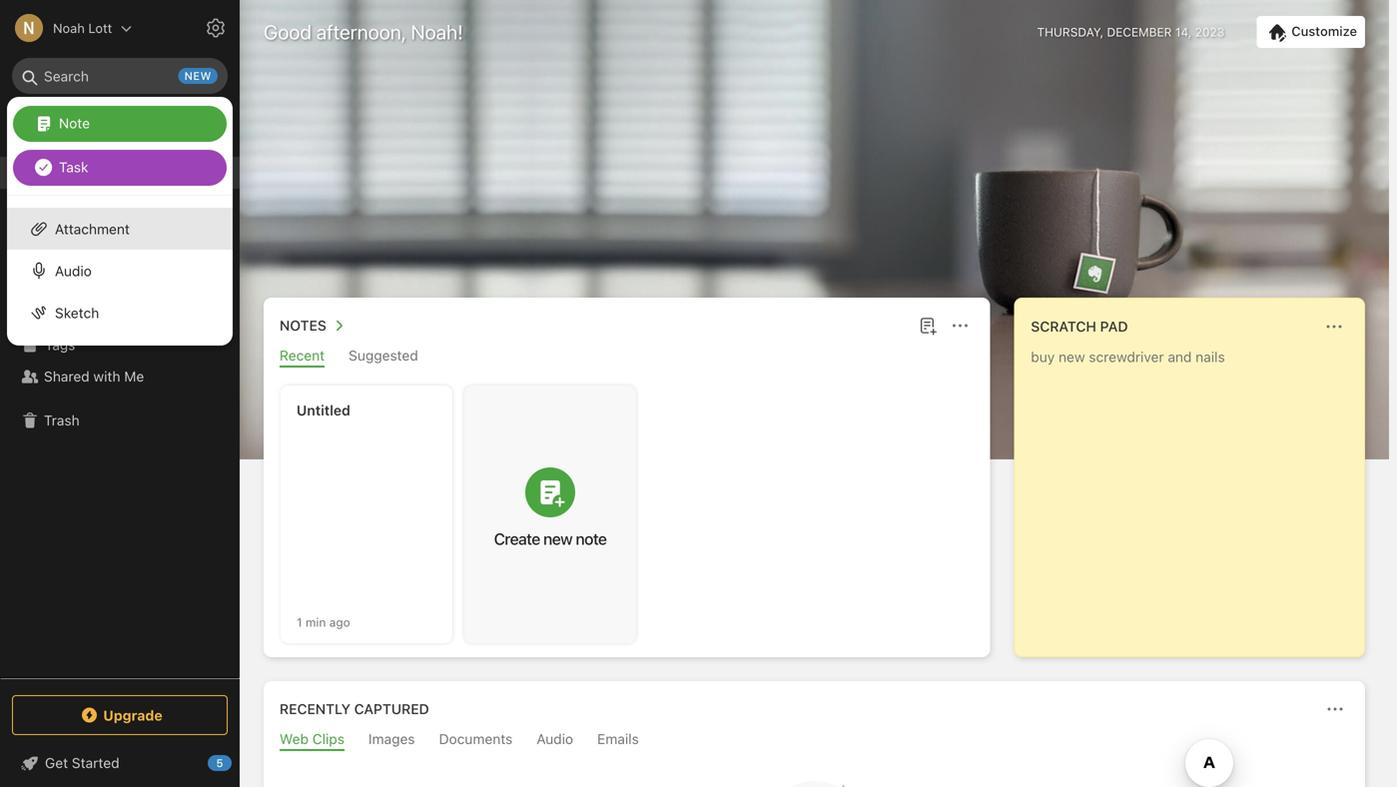 Task type: locate. For each thing, give the bounding box(es) containing it.
shared with me link
[[0, 361, 239, 393]]

home link
[[0, 157, 240, 189]]

create
[[494, 530, 540, 549]]

audio up sketch
[[55, 263, 92, 279]]

expand notebooks image
[[5, 305, 21, 321]]

web clips tab
[[280, 731, 345, 751]]

get
[[45, 755, 68, 771]]

get started
[[45, 755, 120, 771]]

0 vertical spatial tab list
[[268, 347, 987, 368]]

started
[[72, 755, 120, 771]]

1 vertical spatial notes
[[280, 317, 327, 334]]

web clips
[[280, 731, 345, 747]]

0 vertical spatial more actions image
[[1323, 315, 1347, 339]]

Start writing… text field
[[1032, 349, 1364, 641]]

new down the "settings" 'icon'
[[184, 69, 212, 82]]

documents tab
[[439, 731, 513, 751]]

recent
[[280, 347, 325, 364]]

5
[[216, 757, 223, 770]]

recently
[[280, 701, 351, 717]]

new left note
[[544, 530, 573, 549]]

thursday,
[[1038, 25, 1104, 39]]

shared with me
[[44, 368, 144, 385]]

recent tab
[[280, 347, 325, 368]]

tasks button
[[0, 253, 239, 285]]

1 horizontal spatial audio
[[537, 731, 574, 747]]

notes
[[44, 228, 82, 245], [280, 317, 327, 334]]

notebooks
[[45, 304, 115, 321]]

new inside button
[[544, 530, 573, 549]]

tab list containing recent
[[268, 347, 987, 368]]

sketch button
[[7, 292, 233, 334]]

min
[[306, 616, 326, 630]]

click to collapse image
[[232, 750, 247, 774]]

audio inside 'tab list'
[[537, 731, 574, 747]]

scratch pad
[[1032, 318, 1129, 335]]

1 tab list from the top
[[268, 347, 987, 368]]

noah lott
[[53, 20, 112, 35]]

clips
[[313, 731, 345, 747]]

pad
[[1101, 318, 1129, 335]]

audio
[[55, 263, 92, 279], [537, 731, 574, 747]]

0 vertical spatial new
[[184, 69, 212, 82]]

tags
[[45, 337, 75, 353]]

0 vertical spatial audio
[[55, 263, 92, 279]]

0 horizontal spatial new
[[184, 69, 212, 82]]

ago
[[329, 616, 350, 630]]

tab list containing web clips
[[268, 731, 1362, 751]]

settings image
[[204, 16, 228, 40]]

emails tab
[[598, 731, 639, 751]]

me
[[124, 368, 144, 385]]

scratch pad button
[[1028, 315, 1129, 339]]

captured
[[354, 701, 429, 717]]

Search text field
[[26, 58, 214, 94]]

1
[[297, 616, 302, 630]]

tags button
[[0, 329, 239, 361]]

14,
[[1176, 25, 1192, 39]]

untitled
[[297, 402, 351, 419]]

1 vertical spatial new
[[544, 530, 573, 549]]

audio left emails
[[537, 731, 574, 747]]

1 horizontal spatial notes
[[280, 317, 327, 334]]

0 horizontal spatial audio
[[55, 263, 92, 279]]

1 horizontal spatial new
[[544, 530, 573, 549]]

recently captured
[[280, 701, 429, 717]]

More actions field
[[947, 312, 975, 340], [1321, 313, 1349, 341], [1322, 695, 1350, 723]]

tab list
[[268, 347, 987, 368], [268, 731, 1362, 751]]

1 vertical spatial audio
[[537, 731, 574, 747]]

audio button
[[7, 250, 233, 292]]

notes up recent
[[280, 317, 327, 334]]

images
[[369, 731, 415, 747]]

0 vertical spatial notes
[[44, 228, 82, 245]]

afternoon,
[[317, 20, 406, 43]]

0 horizontal spatial notes
[[44, 228, 82, 245]]

2023
[[1196, 25, 1225, 39]]

1 vertical spatial tab list
[[268, 731, 1362, 751]]

notes link
[[0, 221, 239, 253]]

notes button
[[276, 314, 351, 338]]

notes up tasks
[[44, 228, 82, 245]]

create new note button
[[465, 386, 637, 644]]

trash
[[44, 412, 80, 429]]

task button
[[13, 150, 227, 186]]

new
[[184, 69, 212, 82], [544, 530, 573, 549]]

recent tab panel
[[264, 368, 991, 658]]

more actions field for recently captured
[[1322, 695, 1350, 723]]

web clips tab panel
[[264, 751, 1366, 787]]

tree
[[0, 157, 240, 678]]

1 vertical spatial more actions image
[[1324, 697, 1348, 721]]

home
[[44, 164, 82, 181]]

2 tab list from the top
[[268, 731, 1362, 751]]

suggested tab
[[349, 347, 418, 368]]

more actions image
[[1323, 315, 1347, 339], [1324, 697, 1348, 721]]



Task type: describe. For each thing, give the bounding box(es) containing it.
more actions field for scratch pad
[[1321, 313, 1349, 341]]

new inside search field
[[184, 69, 212, 82]]

note button
[[13, 106, 227, 142]]

scratch
[[1032, 318, 1097, 335]]

task
[[59, 159, 88, 175]]

attachment button
[[7, 208, 233, 250]]

note
[[576, 530, 607, 549]]

note
[[59, 115, 90, 131]]

audio inside button
[[55, 263, 92, 279]]

tab list for notes
[[268, 347, 987, 368]]

december
[[1108, 25, 1173, 39]]

audio tab
[[537, 731, 574, 751]]

with
[[93, 368, 120, 385]]

recently captured button
[[276, 697, 429, 721]]

new button
[[12, 105, 228, 141]]

noah!
[[411, 20, 463, 43]]

new search field
[[26, 58, 218, 94]]

lott
[[88, 20, 112, 35]]

suggested
[[349, 347, 418, 364]]

Help and Learning task checklist field
[[0, 747, 240, 779]]

notes inside notes button
[[280, 317, 327, 334]]

tab list for recently captured
[[268, 731, 1362, 751]]

tree containing home
[[0, 157, 240, 678]]

1 min ago
[[297, 616, 350, 630]]

thursday, december 14, 2023
[[1038, 25, 1225, 39]]

shared
[[44, 368, 90, 385]]

shortcuts
[[45, 197, 108, 213]]

create new note
[[494, 530, 607, 549]]

new
[[44, 114, 73, 131]]

web
[[280, 731, 309, 747]]

notebooks link
[[0, 297, 239, 329]]

emails
[[598, 731, 639, 747]]

notes inside 'notes' link
[[44, 228, 82, 245]]

customize
[[1292, 24, 1358, 39]]

good
[[264, 20, 312, 43]]

customize button
[[1257, 16, 1366, 48]]

tasks
[[44, 261, 80, 277]]

more actions image
[[949, 314, 973, 338]]

Account field
[[0, 8, 132, 48]]

upgrade button
[[12, 695, 228, 735]]

noah
[[53, 20, 85, 35]]

images tab
[[369, 731, 415, 751]]

more actions image for scratch pad
[[1323, 315, 1347, 339]]

shortcuts button
[[0, 189, 239, 221]]

sketch
[[55, 305, 99, 321]]

attachment
[[55, 221, 130, 237]]

documents
[[439, 731, 513, 747]]

trash link
[[0, 405, 239, 437]]

good afternoon, noah!
[[264, 20, 463, 43]]

note creation menu element
[[13, 102, 227, 190]]

more actions image for recently captured
[[1324, 697, 1348, 721]]

upgrade
[[103, 707, 163, 724]]



Task type: vqa. For each thing, say whether or not it's contained in the screenshot.
Audio inside the tab list
yes



